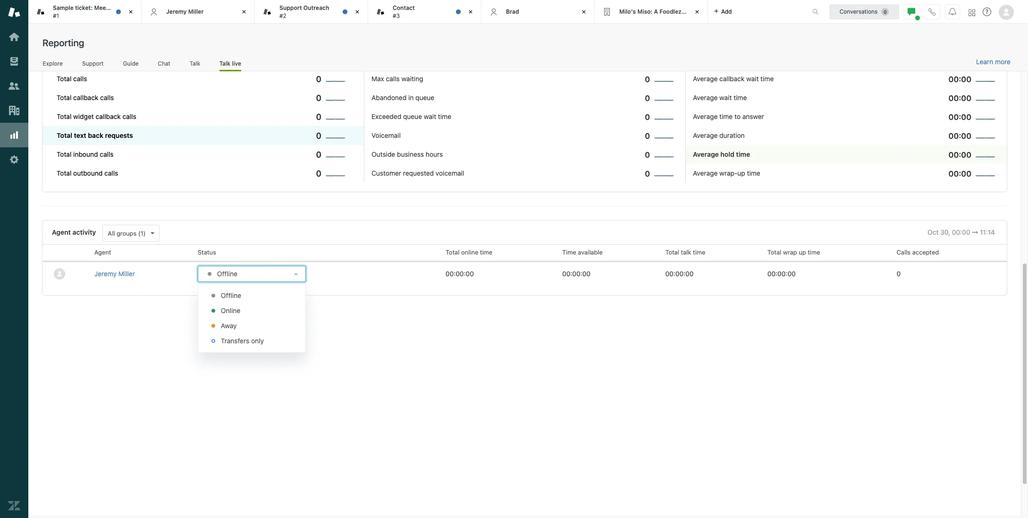 Task type: vqa. For each thing, say whether or not it's contained in the screenshot.
Close image within tab
yes



Task type: locate. For each thing, give the bounding box(es) containing it.
talk for talk
[[190, 60, 200, 67]]

#3
[[393, 12, 400, 19]]

3 tab from the left
[[368, 0, 482, 24]]

outreach
[[304, 4, 329, 11]]

support for support
[[82, 60, 104, 67]]

customers image
[[8, 80, 20, 92]]

close image inside brad tab
[[580, 7, 589, 17]]

2 tab from the left
[[255, 0, 368, 24]]

support outreach #2
[[280, 4, 329, 19]]

close image for support outreach
[[353, 7, 362, 17]]

2 close image from the left
[[353, 7, 362, 17]]

0 vertical spatial support
[[280, 4, 302, 11]]

talk link
[[190, 60, 201, 70]]

sample ticket: meet the ticket #1
[[53, 4, 136, 19]]

foodlez
[[660, 8, 682, 15]]

0 horizontal spatial support
[[82, 60, 104, 67]]

reporting image
[[8, 129, 20, 141]]

explore link
[[43, 60, 63, 70]]

1 tab from the left
[[28, 0, 142, 24]]

talk left live
[[219, 60, 231, 67]]

3 close image from the left
[[466, 7, 476, 17]]

zendesk products image
[[969, 9, 976, 16]]

support down reporting
[[82, 60, 104, 67]]

milo's
[[620, 8, 636, 15]]

1 horizontal spatial support
[[280, 4, 302, 11]]

close image for sample ticket: meet the ticket
[[126, 7, 136, 17]]

tab containing sample ticket: meet the ticket
[[28, 0, 142, 24]]

close image right the
[[126, 7, 136, 17]]

0 horizontal spatial talk
[[190, 60, 200, 67]]

conversations button
[[830, 4, 900, 19]]

add
[[722, 8, 732, 15]]

button displays agent's chat status as online. image
[[908, 8, 916, 15]]

add button
[[709, 0, 738, 23]]

4 close image from the left
[[580, 7, 589, 17]]

close image for contact
[[466, 7, 476, 17]]

support up the #2
[[280, 4, 302, 11]]

support inside support outreach #2
[[280, 4, 302, 11]]

chat
[[158, 60, 171, 67]]

1 vertical spatial support
[[82, 60, 104, 67]]

ticket
[[120, 4, 136, 11]]

milo's miso: a foodlez subsidiary tab
[[595, 0, 713, 24]]

a
[[655, 8, 659, 15]]

2 talk from the left
[[219, 60, 231, 67]]

5 close image from the left
[[693, 7, 702, 17]]

1 talk from the left
[[190, 60, 200, 67]]

chat link
[[158, 60, 171, 70]]

jeremy
[[166, 8, 187, 15]]

close image left brad
[[466, 7, 476, 17]]

close image left #3
[[353, 7, 362, 17]]

tab
[[28, 0, 142, 24], [255, 0, 368, 24], [368, 0, 482, 24]]

contact #3
[[393, 4, 415, 19]]

tab containing support outreach
[[255, 0, 368, 24]]

close image
[[126, 7, 136, 17], [353, 7, 362, 17], [466, 7, 476, 17], [580, 7, 589, 17], [693, 7, 702, 17]]

support
[[280, 4, 302, 11], [82, 60, 104, 67]]

zendesk support image
[[8, 6, 20, 18]]

subsidiary
[[683, 8, 713, 15]]

talk live link
[[219, 60, 241, 71]]

support for support outreach #2
[[280, 4, 302, 11]]

contact
[[393, 4, 415, 11]]

1 close image from the left
[[126, 7, 136, 17]]

get help image
[[984, 8, 992, 16]]

live
[[232, 60, 241, 67]]

talk
[[190, 60, 200, 67], [219, 60, 231, 67]]

close image inside milo's miso: a foodlez subsidiary tab
[[693, 7, 702, 17]]

close image left add popup button on the right top of page
[[693, 7, 702, 17]]

jeremy miller
[[166, 8, 204, 15]]

talk right chat
[[190, 60, 200, 67]]

support link
[[82, 60, 104, 70]]

1 horizontal spatial talk
[[219, 60, 231, 67]]

learn more
[[977, 58, 1011, 66]]

guide link
[[123, 60, 139, 70]]

close image left milo's
[[580, 7, 589, 17]]



Task type: describe. For each thing, give the bounding box(es) containing it.
explore
[[43, 60, 63, 67]]

miller
[[188, 8, 204, 15]]

the
[[110, 4, 119, 11]]

conversations
[[840, 8, 878, 15]]

guide
[[123, 60, 139, 67]]

admin image
[[8, 154, 20, 166]]

meet
[[94, 4, 108, 11]]

main element
[[0, 0, 28, 518]]

organizations image
[[8, 104, 20, 117]]

get started image
[[8, 31, 20, 43]]

ticket:
[[75, 4, 93, 11]]

#2
[[280, 12, 287, 19]]

more
[[996, 58, 1011, 66]]

brad
[[506, 8, 519, 15]]

talk for talk live
[[219, 60, 231, 67]]

zendesk image
[[8, 500, 20, 512]]

miso:
[[638, 8, 653, 15]]

tabs tab list
[[28, 0, 803, 24]]

close image
[[240, 7, 249, 17]]

views image
[[8, 55, 20, 68]]

tab containing contact
[[368, 0, 482, 24]]

#1
[[53, 12, 59, 19]]

jeremy miller tab
[[142, 0, 255, 24]]

milo's miso: a foodlez subsidiary
[[620, 8, 713, 15]]

learn
[[977, 58, 994, 66]]

sample
[[53, 4, 74, 11]]

brad tab
[[482, 0, 595, 24]]

notifications image
[[950, 8, 957, 15]]

talk live
[[219, 60, 241, 67]]

learn more link
[[977, 58, 1011, 66]]

reporting
[[43, 37, 84, 48]]



